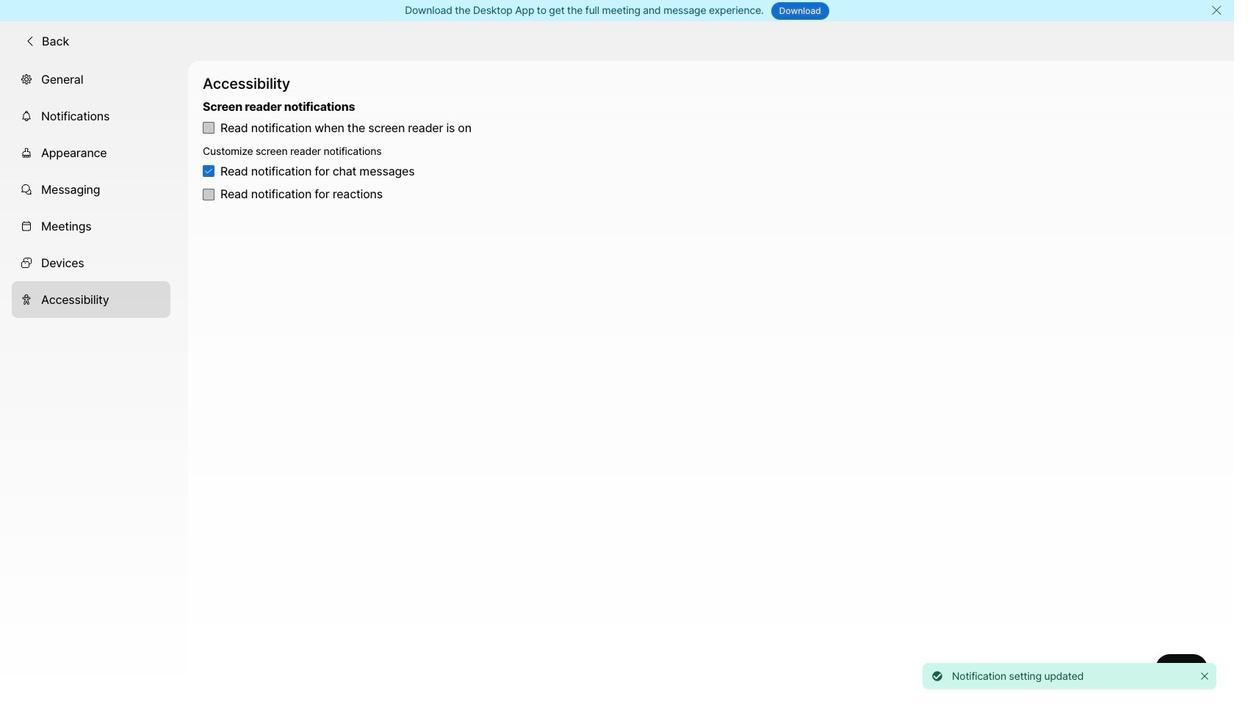 Task type: locate. For each thing, give the bounding box(es) containing it.
appearance tab
[[12, 134, 170, 171]]

messaging tab
[[12, 171, 170, 208]]

alert
[[917, 658, 1223, 696]]



Task type: vqa. For each thing, say whether or not it's contained in the screenshot.
Off option
no



Task type: describe. For each thing, give the bounding box(es) containing it.
devices tab
[[12, 244, 170, 281]]

accessibility tab
[[12, 281, 170, 318]]

settings navigation
[[0, 61, 188, 708]]

general tab
[[12, 61, 170, 98]]

notifications tab
[[12, 98, 170, 134]]

meetings tab
[[12, 208, 170, 244]]

cancel_16 image
[[1211, 4, 1223, 16]]



